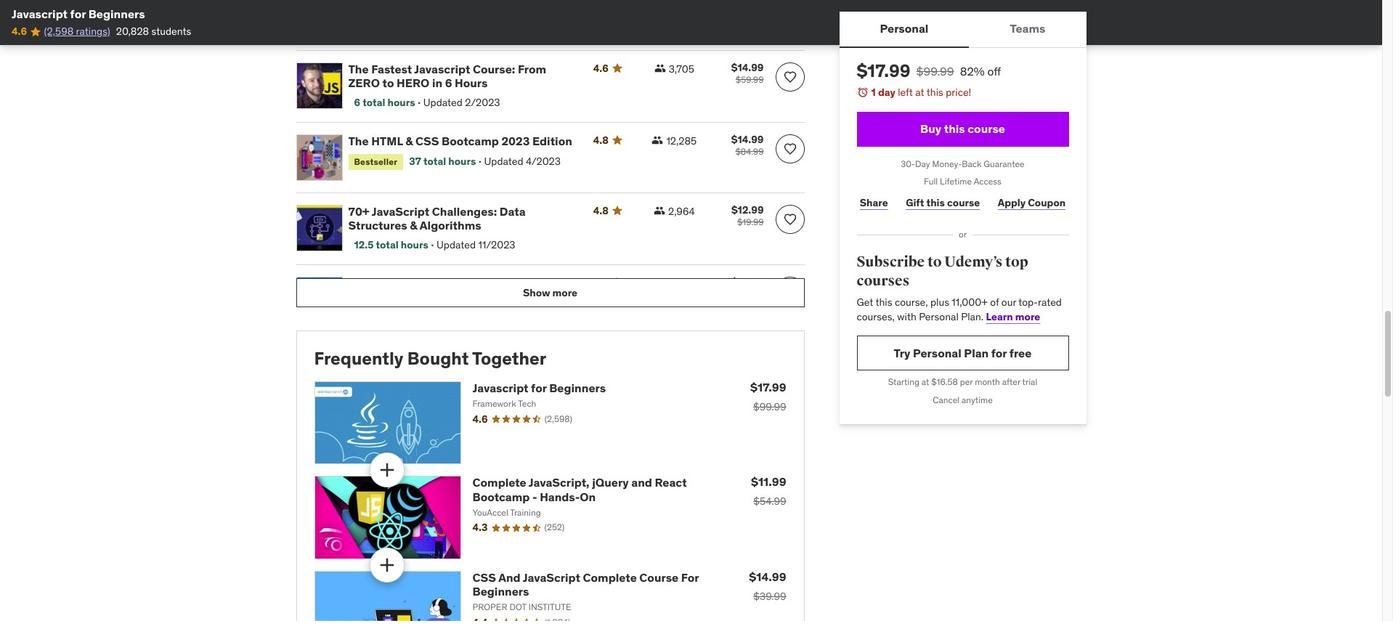 Task type: locate. For each thing, give the bounding box(es) containing it.
0 vertical spatial xsmall image
[[654, 62, 666, 74]]

1 vertical spatial to
[[928, 253, 942, 271]]

2 vertical spatial 4.6
[[473, 412, 488, 426]]

xsmall image for 75,476
[[651, 277, 663, 288]]

0 horizontal spatial -
[[473, 276, 478, 290]]

wishlist image for the fastest javascript course: from zero to hero in 6 hours
[[783, 70, 797, 84]]

beginners up (2,598)
[[549, 381, 606, 395]]

this inside get this course, plus 11,000+ of our top-rated courses, with personal plan.
[[876, 296, 892, 309]]

wishlist image
[[783, 70, 797, 84], [783, 142, 797, 156]]

1 horizontal spatial 50
[[427, 276, 441, 290]]

at inside starting at $16.58 per month after trial cancel anytime
[[922, 377, 929, 388]]

in
[[432, 76, 442, 90]]

50 left projects at the left of page
[[348, 276, 362, 290]]

1 xsmall image from the top
[[654, 62, 666, 74]]

70+
[[348, 204, 370, 219]]

4.3
[[473, 521, 488, 534]]

1 vertical spatial personal
[[919, 310, 959, 323]]

$17.99 $99.99 82% off
[[857, 60, 1001, 82]]

updated down 2023
[[484, 155, 523, 168]]

complete up the youaccel at the bottom left of the page
[[473, 475, 526, 490]]

$17.99
[[857, 60, 911, 82], [750, 380, 786, 394]]

1 vertical spatial 4.8
[[593, 204, 609, 217]]

2 horizontal spatial css
[[518, 276, 542, 290]]

course for gift this course
[[947, 196, 980, 209]]

0 vertical spatial updated
[[423, 96, 463, 109]]

75,476
[[666, 277, 697, 290]]

1 vertical spatial xsmall image
[[654, 205, 666, 216]]

1 horizontal spatial 4.6
[[473, 412, 488, 426]]

0 vertical spatial xsmall image
[[652, 134, 664, 146]]

- inside 50 projects in 50 days - html, css & javascript
[[473, 276, 478, 290]]

complete javascript, jquery and react bootcamp - hands-on link
[[473, 475, 687, 504]]

2 horizontal spatial beginners
[[549, 381, 606, 395]]

1 vertical spatial xsmall image
[[651, 277, 663, 288]]

2 horizontal spatial 4.6
[[593, 62, 609, 75]]

1 vertical spatial wishlist image
[[783, 142, 797, 156]]

ratings)
[[76, 25, 110, 38]]

1 horizontal spatial complete
[[583, 570, 637, 585]]

complete left course
[[583, 570, 637, 585]]

wishlist image right $84.99
[[783, 142, 797, 156]]

2 50 from the left
[[427, 276, 441, 290]]

beginners inside css and javascript complete course for beginners proper dot institute
[[473, 584, 529, 599]]

total down zero on the left of the page
[[363, 96, 385, 109]]

personal up $17.99 $99.99 82% off at the right top of the page
[[880, 21, 929, 36]]

1 horizontal spatial 6
[[445, 76, 452, 90]]

37 total hours
[[409, 155, 476, 168]]

apply
[[998, 196, 1026, 209]]

0 horizontal spatial $99.99
[[753, 400, 786, 413]]

1 4.8 from the top
[[593, 134, 609, 147]]

0 vertical spatial 4.6
[[12, 25, 27, 38]]

1 vertical spatial the
[[348, 134, 369, 148]]

0 horizontal spatial $17.99
[[750, 380, 786, 394]]

1 vertical spatial $17.99
[[750, 380, 786, 394]]

0 vertical spatial course
[[968, 121, 1005, 136]]

more right the show
[[553, 286, 578, 299]]

2 vertical spatial $14.99
[[749, 569, 786, 584]]

apply coupon
[[998, 196, 1066, 209]]

for for javascript for beginners framework tech
[[531, 381, 547, 395]]

this inside button
[[944, 121, 965, 136]]

0 horizontal spatial to
[[382, 76, 394, 90]]

javascript up 12.5 total hours
[[372, 204, 429, 219]]

teams button
[[969, 12, 1086, 46]]

0 vertical spatial javascript
[[372, 204, 429, 219]]

30-
[[901, 158, 915, 169]]

& up 12.5 total hours
[[410, 218, 417, 233]]

total right 37 on the left top of page
[[424, 155, 446, 168]]

hours down "70+ javascript challenges: data structures & algorithms"
[[401, 238, 428, 252]]

for left free
[[991, 346, 1007, 360]]

0 horizontal spatial 6
[[354, 96, 360, 109]]

6 inside the fastest javascript course: from zero to hero in 6 hours
[[445, 76, 452, 90]]

1 horizontal spatial -
[[532, 489, 537, 504]]

1 vertical spatial complete
[[583, 570, 637, 585]]

0 vertical spatial complete
[[473, 475, 526, 490]]

more inside button
[[553, 286, 578, 299]]

apply coupon button
[[995, 188, 1069, 217]]

bestseller
[[354, 156, 398, 167]]

beginners up proper
[[473, 584, 529, 599]]

0 horizontal spatial 50
[[348, 276, 362, 290]]

xsmall image left 3,705
[[654, 62, 666, 74]]

the
[[348, 62, 369, 76], [348, 134, 369, 148]]

$54.99
[[754, 495, 786, 508]]

javascript for javascript for beginners
[[12, 7, 68, 21]]

javascript inside css and javascript complete course for beginners proper dot institute
[[523, 570, 580, 585]]

course down lifetime
[[947, 196, 980, 209]]

get this course, plus 11,000+ of our top-rated courses, with personal plan.
[[857, 296, 1062, 323]]

institute
[[529, 602, 571, 613]]

css inside css and javascript complete course for beginners proper dot institute
[[473, 570, 496, 585]]

2 vertical spatial javascript
[[473, 381, 529, 395]]

1 horizontal spatial $17.99
[[857, 60, 911, 82]]

the html & css bootcamp 2023 edition link
[[348, 134, 576, 148]]

& up 37 on the left top of page
[[405, 134, 413, 148]]

1 vertical spatial 4.6
[[593, 62, 609, 75]]

to inside the fastest javascript course: from zero to hero in 6 hours
[[382, 76, 394, 90]]

updated down algorithms
[[437, 238, 476, 252]]

more for show more
[[553, 286, 578, 299]]

20,828 students
[[116, 25, 191, 38]]

0 vertical spatial bootcamp
[[442, 134, 499, 148]]

xsmall image for 70+ javascript challenges: data structures & algorithms
[[654, 205, 666, 216]]

data
[[500, 204, 526, 219]]

0 vertical spatial hours
[[388, 96, 415, 109]]

0 horizontal spatial javascript
[[12, 7, 68, 21]]

1 vertical spatial javascript
[[414, 62, 470, 76]]

4.8 for the html & css bootcamp 2023 edition
[[593, 134, 609, 147]]

0 vertical spatial total
[[363, 96, 385, 109]]

2 vertical spatial hours
[[401, 238, 428, 252]]

and
[[498, 570, 521, 585]]

2 the from the top
[[348, 134, 369, 148]]

(2,598)
[[545, 413, 572, 424]]

wishlist image right $59.99
[[783, 70, 797, 84]]

& right the html,
[[545, 276, 552, 290]]

beginners up '20,828'
[[88, 7, 145, 21]]

our
[[1002, 296, 1016, 309]]

0 vertical spatial javascript
[[12, 7, 68, 21]]

0 horizontal spatial 4.6
[[12, 25, 27, 38]]

complete
[[473, 475, 526, 490], [583, 570, 637, 585]]

the fastest javascript course: from zero to hero in 6 hours link
[[348, 62, 576, 90]]

$17.99 for $17.99 $99.99 82% off
[[857, 60, 911, 82]]

1 vertical spatial javascript
[[348, 290, 406, 304]]

1 vertical spatial &
[[410, 218, 417, 233]]

2,964
[[668, 205, 695, 218]]

4.6 left "(2,598"
[[12, 25, 27, 38]]

6 right in
[[445, 76, 452, 90]]

total
[[363, 96, 385, 109], [424, 155, 446, 168], [376, 238, 399, 252]]

course inside button
[[968, 121, 1005, 136]]

beginners for javascript for beginners
[[88, 7, 145, 21]]

1 vertical spatial beginners
[[549, 381, 606, 395]]

0 vertical spatial $14.99
[[731, 61, 764, 74]]

cancel
[[933, 395, 960, 406]]

algorithms
[[420, 218, 481, 233]]

0 vertical spatial -
[[473, 276, 478, 290]]

buy
[[920, 121, 942, 136]]

2 horizontal spatial for
[[991, 346, 1007, 360]]

2 vertical spatial &
[[545, 276, 552, 290]]

try personal plan for free
[[894, 346, 1032, 360]]

trial
[[1023, 377, 1038, 388]]

(2,598 ratings)
[[44, 25, 110, 38]]

css right the html,
[[518, 276, 542, 290]]

2 vertical spatial css
[[473, 570, 496, 585]]

0 horizontal spatial complete
[[473, 475, 526, 490]]

2 vertical spatial updated
[[437, 238, 476, 252]]

0 horizontal spatial beginners
[[88, 7, 145, 21]]

personal up '$16.58'
[[913, 346, 962, 360]]

1 vertical spatial 6
[[354, 96, 360, 109]]

updated for javascript
[[423, 96, 463, 109]]

1 vertical spatial course
[[947, 196, 980, 209]]

0 vertical spatial more
[[553, 286, 578, 299]]

the html & css bootcamp 2023 edition
[[348, 134, 572, 148]]

for up the (2,598 ratings)
[[70, 7, 86, 21]]

xsmall image left 75,476
[[651, 277, 663, 288]]

0 vertical spatial beginners
[[88, 7, 145, 21]]

gift this course
[[906, 196, 980, 209]]

at
[[916, 86, 924, 99], [922, 377, 929, 388]]

1 vertical spatial -
[[532, 489, 537, 504]]

xsmall image
[[652, 134, 664, 146], [651, 277, 663, 288]]

- up training
[[532, 489, 537, 504]]

course up back
[[968, 121, 1005, 136]]

0 vertical spatial to
[[382, 76, 394, 90]]

1 horizontal spatial more
[[1015, 310, 1041, 323]]

complete inside "complete javascript, jquery and react bootcamp - hands-on youaccel training"
[[473, 475, 526, 490]]

1 vertical spatial for
[[991, 346, 1007, 360]]

2 4.8 from the top
[[593, 204, 609, 217]]

in
[[414, 276, 424, 290]]

6
[[445, 76, 452, 90], [354, 96, 360, 109]]

2 vertical spatial total
[[376, 238, 399, 252]]

this right buy
[[944, 121, 965, 136]]

0 vertical spatial 4.8
[[593, 134, 609, 147]]

to up 6 total hours
[[382, 76, 394, 90]]

personal
[[880, 21, 929, 36], [919, 310, 959, 323], [913, 346, 962, 360]]

(2,598
[[44, 25, 74, 38]]

the for the html & css bootcamp 2023 edition
[[348, 134, 369, 148]]

teams
[[1010, 21, 1046, 36]]

show more button
[[296, 278, 805, 307]]

bootcamp up 37 total hours
[[442, 134, 499, 148]]

javascript inside "70+ javascript challenges: data structures & algorithms"
[[372, 204, 429, 219]]

$17.99 $99.99
[[750, 380, 786, 413]]

4.6 down framework
[[473, 412, 488, 426]]

course
[[968, 121, 1005, 136], [947, 196, 980, 209]]

1 vertical spatial at
[[922, 377, 929, 388]]

6 down zero on the left of the page
[[354, 96, 360, 109]]

bootcamp
[[442, 134, 499, 148], [473, 489, 530, 504]]

share
[[860, 196, 888, 209]]

1 vertical spatial more
[[1015, 310, 1041, 323]]

javascript left in
[[348, 290, 406, 304]]

$99.99
[[916, 64, 954, 78], [753, 400, 786, 413]]

0 vertical spatial for
[[70, 7, 86, 21]]

4.8 up the 4.7
[[593, 204, 609, 217]]

0 vertical spatial $99.99
[[916, 64, 954, 78]]

$14.99 down $59.99
[[731, 133, 764, 146]]

0 horizontal spatial more
[[553, 286, 578, 299]]

4.6 right the from
[[593, 62, 609, 75]]

1 horizontal spatial css
[[473, 570, 496, 585]]

javascript inside 50 projects in 50 days - html, css & javascript
[[348, 290, 406, 304]]

more down top-
[[1015, 310, 1041, 323]]

0 horizontal spatial css
[[416, 134, 439, 148]]

javascript up "institute"
[[523, 570, 580, 585]]

252 reviews element
[[544, 522, 565, 534]]

xsmall image
[[654, 62, 666, 74], [654, 205, 666, 216]]

12,285
[[666, 134, 697, 147]]

50 right in
[[427, 276, 441, 290]]

$14.99 $39.99
[[749, 569, 786, 603]]

0 vertical spatial 6
[[445, 76, 452, 90]]

personal down plus in the right top of the page
[[919, 310, 959, 323]]

hours down hero
[[388, 96, 415, 109]]

xsmall image left 12,285
[[652, 134, 664, 146]]

2 vertical spatial for
[[531, 381, 547, 395]]

1 the from the top
[[348, 62, 369, 76]]

gift this course link
[[903, 188, 983, 217]]

this right gift
[[927, 196, 945, 209]]

4.6 for (2,598)
[[473, 412, 488, 426]]

0 vertical spatial wishlist image
[[783, 70, 797, 84]]

for up tech
[[531, 381, 547, 395]]

1 vertical spatial bootcamp
[[473, 489, 530, 504]]

javascript for javascript for beginners framework tech
[[473, 381, 529, 395]]

total down structures
[[376, 238, 399, 252]]

per
[[960, 377, 973, 388]]

2 vertical spatial javascript
[[523, 570, 580, 585]]

0 vertical spatial the
[[348, 62, 369, 76]]

xsmall image for the fastest javascript course: from zero to hero in 6 hours
[[654, 62, 666, 74]]

jquery
[[592, 475, 629, 490]]

react
[[655, 475, 687, 490]]

bootcamp up the youaccel at the bottom left of the page
[[473, 489, 530, 504]]

beginners inside javascript for beginners framework tech
[[549, 381, 606, 395]]

css inside 50 projects in 50 days - html, css & javascript
[[518, 276, 542, 290]]

css up 37 on the left top of page
[[416, 134, 439, 148]]

4.8 right edition
[[593, 134, 609, 147]]

$99.99 for $17.99 $99.99
[[753, 400, 786, 413]]

this up courses,
[[876, 296, 892, 309]]

1 horizontal spatial $99.99
[[916, 64, 954, 78]]

2 wishlist image from the top
[[783, 142, 797, 156]]

0 vertical spatial $17.99
[[857, 60, 911, 82]]

$99.99 inside $17.99 $99.99
[[753, 400, 786, 413]]

the inside the fastest javascript course: from zero to hero in 6 hours
[[348, 62, 369, 76]]

1 vertical spatial css
[[518, 276, 542, 290]]

1 horizontal spatial beginners
[[473, 584, 529, 599]]

html,
[[481, 276, 516, 290]]

css and javascript complete course for beginners link
[[473, 570, 699, 599]]

$14.99 up '$39.99'
[[749, 569, 786, 584]]

for inside javascript for beginners framework tech
[[531, 381, 547, 395]]

proper
[[473, 602, 507, 613]]

free
[[1010, 346, 1032, 360]]

xsmall image left 2,964
[[654, 205, 666, 216]]

1 horizontal spatial to
[[928, 253, 942, 271]]

at left '$16.58'
[[922, 377, 929, 388]]

with
[[897, 310, 917, 323]]

&
[[405, 134, 413, 148], [410, 218, 417, 233], [545, 276, 552, 290]]

beginners
[[88, 7, 145, 21], [549, 381, 606, 395], [473, 584, 529, 599]]

to left udemy's
[[928, 253, 942, 271]]

courses
[[857, 271, 910, 290]]

- right days
[[473, 276, 478, 290]]

$14.99 right 3,705
[[731, 61, 764, 74]]

$11.99 $54.99
[[751, 475, 786, 508]]

try personal plan for free link
[[857, 336, 1069, 371]]

1 wishlist image from the top
[[783, 70, 797, 84]]

1 horizontal spatial javascript
[[414, 62, 470, 76]]

1 vertical spatial $99.99
[[753, 400, 786, 413]]

at right left
[[916, 86, 924, 99]]

0 horizontal spatial for
[[70, 7, 86, 21]]

javascript inside javascript for beginners framework tech
[[473, 381, 529, 395]]

javascript inside the fastest javascript course: from zero to hero in 6 hours
[[414, 62, 470, 76]]

the up bestseller
[[348, 134, 369, 148]]

0 vertical spatial personal
[[880, 21, 929, 36]]

this
[[927, 86, 944, 99], [944, 121, 965, 136], [927, 196, 945, 209], [876, 296, 892, 309]]

2 vertical spatial beginners
[[473, 584, 529, 599]]

hours down the html & css bootcamp 2023 edition link
[[448, 155, 476, 168]]

0 vertical spatial &
[[405, 134, 413, 148]]

the left fastest
[[348, 62, 369, 76]]

$14.99 for the html & css bootcamp 2023 edition
[[731, 133, 764, 146]]

2 horizontal spatial javascript
[[473, 381, 529, 395]]

1 horizontal spatial for
[[531, 381, 547, 395]]

12.5
[[354, 238, 374, 252]]

0 vertical spatial css
[[416, 134, 439, 148]]

tab list
[[839, 12, 1086, 48]]

price!
[[946, 86, 971, 99]]

$99.99 inside $17.99 $99.99 82% off
[[916, 64, 954, 78]]

css left and
[[473, 570, 496, 585]]

updated down in
[[423, 96, 463, 109]]

2 xsmall image from the top
[[654, 205, 666, 216]]

back
[[962, 158, 982, 169]]

1 vertical spatial $14.99
[[731, 133, 764, 146]]



Task type: vqa. For each thing, say whether or not it's contained in the screenshot.
this in Get this course, plus 11,000+ of our top-rated courses, with Personal Plan.
yes



Task type: describe. For each thing, give the bounding box(es) containing it.
to inside subscribe to udemy's top courses
[[928, 253, 942, 271]]

the fastest javascript course: from zero to hero in 6 hours
[[348, 62, 546, 90]]

70+ javascript challenges: data structures & algorithms link
[[348, 204, 576, 233]]

javascript for beginners framework tech
[[473, 381, 606, 409]]

course for buy this course
[[968, 121, 1005, 136]]

complete inside css and javascript complete course for beginners proper dot institute
[[583, 570, 637, 585]]

tab list containing personal
[[839, 12, 1086, 48]]

70+ javascript challenges: data structures & algorithms
[[348, 204, 526, 233]]

$14.99 $84.99
[[731, 133, 764, 157]]

buy this course
[[920, 121, 1005, 136]]

3,705
[[669, 62, 694, 75]]

$59.99
[[736, 74, 764, 85]]

& inside "70+ javascript challenges: data structures & algorithms"
[[410, 218, 417, 233]]

wishlist image for the html & css bootcamp 2023 edition
[[783, 142, 797, 156]]

1 vertical spatial updated
[[484, 155, 523, 168]]

show
[[523, 286, 550, 299]]

0 vertical spatial at
[[916, 86, 924, 99]]

$12.99 $19.99
[[731, 203, 764, 227]]

students
[[151, 25, 191, 38]]

for
[[681, 570, 699, 585]]

javascript,
[[529, 475, 590, 490]]

course
[[640, 570, 679, 585]]

updated 4/2023
[[484, 155, 561, 168]]

82%
[[960, 64, 985, 78]]

plan
[[964, 346, 989, 360]]

projects
[[365, 276, 411, 290]]

12.5 total hours
[[354, 238, 428, 252]]

get
[[857, 296, 873, 309]]

30-day money-back guarantee full lifetime access
[[901, 158, 1025, 187]]

xsmall image for 12,285
[[652, 134, 664, 146]]

off
[[988, 64, 1001, 78]]

javascript for beginners
[[12, 7, 145, 21]]

left
[[898, 86, 913, 99]]

days
[[444, 276, 471, 290]]

$19.99
[[737, 216, 764, 227]]

personal inside get this course, plus 11,000+ of our top-rated courses, with personal plan.
[[919, 310, 959, 323]]

$14.99 $59.99
[[731, 61, 764, 85]]

updated for challenges:
[[437, 238, 476, 252]]

$99.99 for $17.99 $99.99 82% off
[[916, 64, 954, 78]]

bootcamp inside "complete javascript, jquery and react bootcamp - hands-on youaccel training"
[[473, 489, 530, 504]]

& inside 50 projects in 50 days - html, css & javascript
[[545, 276, 552, 290]]

hours for javascript
[[388, 96, 415, 109]]

frequently bought together
[[314, 347, 546, 370]]

$16.58
[[932, 377, 958, 388]]

plan.
[[961, 310, 984, 323]]

youaccel
[[473, 507, 508, 518]]

hours for challenges:
[[401, 238, 428, 252]]

personal inside button
[[880, 21, 929, 36]]

zero
[[348, 76, 380, 90]]

plus
[[931, 296, 949, 309]]

month
[[975, 377, 1000, 388]]

beginners for javascript for beginners framework tech
[[549, 381, 606, 395]]

$39.99
[[754, 590, 786, 603]]

tech
[[518, 398, 536, 409]]

4.7
[[593, 276, 608, 289]]

top-
[[1019, 296, 1038, 309]]

$17.99 for $17.99 $99.99
[[750, 380, 786, 394]]

1 day left at this price!
[[871, 86, 971, 99]]

2 vertical spatial personal
[[913, 346, 962, 360]]

subscribe to udemy's top courses
[[857, 253, 1028, 290]]

day
[[878, 86, 896, 99]]

course:
[[473, 62, 515, 76]]

udemy's
[[945, 253, 1003, 271]]

edition
[[532, 134, 572, 148]]

show more
[[523, 286, 578, 299]]

$84.99
[[735, 146, 764, 157]]

anytime
[[962, 395, 993, 406]]

20,828
[[116, 25, 149, 38]]

- inside "complete javascript, jquery and react bootcamp - hands-on youaccel training"
[[532, 489, 537, 504]]

together
[[472, 347, 546, 370]]

money-
[[932, 158, 962, 169]]

this for get
[[876, 296, 892, 309]]

more for learn more
[[1015, 310, 1041, 323]]

37
[[409, 155, 421, 168]]

dot
[[510, 602, 527, 613]]

total for javascript
[[376, 238, 399, 252]]

2023
[[502, 134, 530, 148]]

$12.99
[[731, 203, 764, 216]]

hands-
[[540, 489, 580, 504]]

1 50 from the left
[[348, 276, 362, 290]]

4.8 for 70+ javascript challenges: data structures & algorithms
[[593, 204, 609, 217]]

4.6 for (2,598 ratings)
[[12, 25, 27, 38]]

1 vertical spatial total
[[424, 155, 446, 168]]

4/2023
[[526, 155, 561, 168]]

from
[[518, 62, 546, 76]]

1 vertical spatial hours
[[448, 155, 476, 168]]

share button
[[857, 188, 891, 217]]

50 projects in 50 days - html, css & javascript
[[348, 276, 552, 304]]

the for the fastest javascript course: from zero to hero in 6 hours
[[348, 62, 369, 76]]

buy this course button
[[857, 112, 1069, 146]]

coupon
[[1028, 196, 1066, 209]]

bought
[[407, 347, 469, 370]]

on
[[580, 489, 596, 504]]

this down $17.99 $99.99 82% off at the right top of the page
[[927, 86, 944, 99]]

11/2023
[[478, 238, 515, 252]]

for for javascript for beginners
[[70, 7, 86, 21]]

alarm image
[[857, 86, 868, 98]]

this for gift
[[927, 196, 945, 209]]

lifetime
[[940, 176, 972, 187]]

training
[[510, 507, 541, 518]]

framework
[[473, 398, 516, 409]]

total for fastest
[[363, 96, 385, 109]]

updated 2/2023
[[423, 96, 500, 109]]

50 projects in 50 days - html, css & javascript link
[[348, 276, 576, 305]]

complete javascript, jquery and react bootcamp - hands-on youaccel training
[[473, 475, 687, 518]]

1094 reviews element
[[545, 617, 571, 621]]

hero
[[397, 76, 430, 90]]

and
[[631, 475, 652, 490]]

learn more link
[[986, 310, 1041, 323]]

starting at $16.58 per month after trial cancel anytime
[[888, 377, 1038, 406]]

this for buy
[[944, 121, 965, 136]]

6 total hours
[[354, 96, 415, 109]]

$14.99 for the fastest javascript course: from zero to hero in 6 hours
[[731, 61, 764, 74]]

learn
[[986, 310, 1013, 323]]

2598 reviews element
[[545, 413, 572, 425]]

wishlist image
[[783, 212, 797, 227]]



